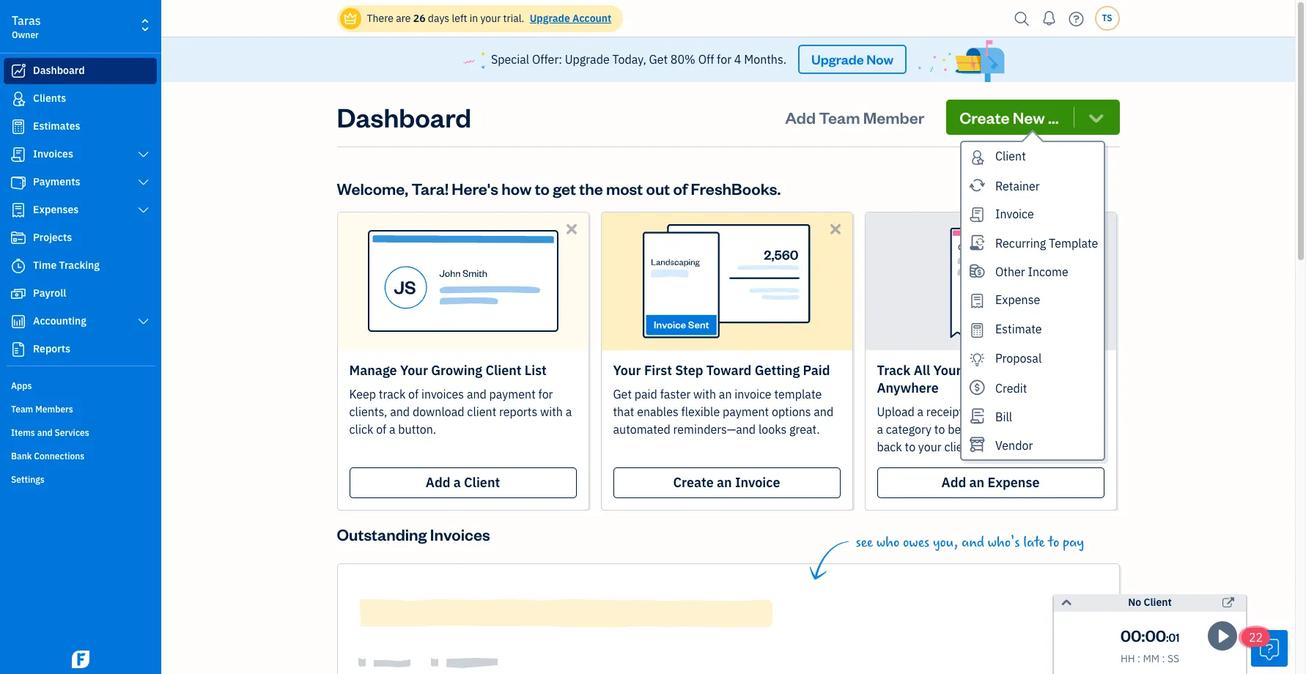 Task type: describe. For each thing, give the bounding box(es) containing it.
who's
[[988, 534, 1020, 551]]

for inside upload a receipt for fast tracking, then tag a category to be tax-time ready. easily bill back to your client to stay organized.
[[966, 404, 980, 419]]

list
[[525, 362, 547, 379]]

settings
[[11, 474, 45, 485]]

add an expense
[[941, 474, 1040, 491]]

here's
[[452, 178, 498, 198]]

back
[[877, 440, 902, 454]]

dismiss image for your first step toward getting paid
[[827, 220, 844, 237]]

1 vertical spatial of
[[408, 387, 419, 401]]

add team member button
[[772, 99, 938, 135]]

an inside the get paid faster with an invoice template that enables flexible payment options and automated reminders—and looks great.
[[719, 387, 732, 401]]

expenses,
[[964, 362, 1027, 379]]

keep
[[349, 387, 376, 401]]

proposal
[[995, 351, 1042, 366]]

: right hh
[[1138, 652, 1141, 665]]

payroll link
[[4, 281, 157, 307]]

client image
[[10, 92, 27, 106]]

late
[[1023, 534, 1045, 551]]

apps
[[11, 380, 32, 391]]

invoices inside "invoices" link
[[33, 147, 73, 161]]

member
[[863, 107, 924, 127]]

welcome,
[[337, 178, 408, 198]]

chevron large down image for accounting
[[137, 316, 150, 328]]

fast
[[983, 404, 1003, 419]]

toward
[[706, 362, 752, 379]]

report image
[[10, 342, 27, 357]]

organized.
[[1014, 440, 1069, 454]]

stay
[[990, 440, 1012, 454]]

apps link
[[4, 375, 157, 397]]

how
[[501, 178, 532, 198]]

open in new window image
[[1223, 594, 1234, 612]]

payment image
[[10, 175, 27, 190]]

expense button
[[962, 286, 1104, 315]]

now
[[866, 51, 894, 68]]

0 vertical spatial of
[[673, 178, 688, 198]]

time
[[984, 422, 1008, 437]]

connections
[[34, 451, 85, 462]]

options
[[772, 404, 811, 419]]

1 horizontal spatial dashboard
[[337, 99, 471, 134]]

paid
[[803, 362, 830, 379]]

client inside the keep track of invoices and payment for clients, and download client reports with a click of a button.
[[467, 404, 496, 419]]

enables
[[637, 404, 679, 419]]

client inside upload a receipt for fast tracking, then tag a category to be tax-time ready. easily bill back to your client to stay organized.
[[944, 440, 974, 454]]

welcome, tara! here's how to get the most out of freshbooks.
[[337, 178, 781, 198]]

dashboard inside 'main' element
[[33, 64, 85, 77]]

reports link
[[4, 336, 157, 363]]

to left be
[[934, 422, 945, 437]]

step
[[675, 362, 703, 379]]

time tracking link
[[4, 253, 157, 279]]

in
[[470, 12, 478, 25]]

invoices
[[421, 387, 464, 401]]

track
[[379, 387, 406, 401]]

create for create an invoice
[[673, 474, 714, 491]]

items
[[11, 427, 35, 438]]

a up "outstanding invoices"
[[453, 474, 461, 491]]

resume timer image
[[1213, 628, 1233, 645]]

taras
[[12, 13, 41, 28]]

01
[[1169, 631, 1179, 645]]

items and services
[[11, 427, 89, 438]]

client inside button
[[995, 149, 1026, 163]]

chart image
[[10, 314, 27, 329]]

there are 26 days left in your trial. upgrade account
[[367, 12, 611, 25]]

an for paid
[[717, 474, 732, 491]]

add for add a client
[[426, 474, 450, 491]]

money image
[[10, 287, 27, 301]]

recurring template
[[995, 236, 1098, 251]]

most
[[606, 178, 643, 198]]

from
[[1030, 362, 1062, 379]]

reminders—and
[[673, 422, 756, 437]]

taras owner
[[12, 13, 41, 40]]

keep track of invoices and payment for clients, and download client reports with a click of a button.
[[349, 387, 572, 437]]

months.
[[744, 52, 786, 67]]

add for add an expense
[[941, 474, 966, 491]]

looks
[[758, 422, 787, 437]]

0 vertical spatial for
[[717, 52, 731, 67]]

ts
[[1102, 12, 1112, 23]]

and right you,
[[961, 534, 984, 551]]

income
[[1028, 265, 1068, 280]]

estimates
[[33, 119, 80, 133]]

other income
[[995, 265, 1068, 280]]

get
[[553, 178, 576, 198]]

to down category
[[905, 440, 915, 454]]

bill
[[1079, 422, 1095, 437]]

template
[[774, 387, 822, 401]]

ss
[[1167, 652, 1179, 665]]

0 vertical spatial your
[[480, 12, 501, 25]]

estimate image
[[10, 119, 27, 134]]

trial.
[[503, 12, 524, 25]]

ts button
[[1095, 6, 1120, 31]]

upload
[[877, 404, 915, 419]]

automated
[[613, 422, 670, 437]]

settings link
[[4, 468, 157, 490]]

chevron large down image for payments
[[137, 177, 150, 188]]

clients,
[[349, 404, 387, 419]]

resource center badge image
[[1251, 630, 1288, 667]]

your inside track all your expenses, from anywhere
[[933, 362, 961, 379]]

great.
[[789, 422, 820, 437]]

2 your from the left
[[613, 362, 641, 379]]

recurring template button
[[962, 229, 1104, 258]]

anywhere
[[877, 379, 939, 396]]

there
[[367, 12, 394, 25]]

go to help image
[[1065, 8, 1088, 30]]

a left button.
[[389, 422, 395, 437]]

and inside items and services link
[[37, 427, 53, 438]]

offer:
[[532, 52, 562, 67]]

freshbooks image
[[69, 651, 92, 668]]

time tracking
[[33, 259, 100, 272]]

upgrade account link
[[527, 12, 611, 25]]

for inside the keep track of invoices and payment for clients, and download client reports with a click of a button.
[[538, 387, 553, 401]]

an for anywhere
[[969, 474, 984, 491]]

timer image
[[10, 259, 27, 273]]

tag
[[1081, 404, 1098, 419]]

expenses link
[[4, 197, 157, 224]]

no client
[[1128, 596, 1172, 609]]

with inside the get paid faster with an invoice template that enables flexible payment options and automated reminders—and looks great.
[[693, 387, 716, 401]]

dismiss image for track all your expenses, from anywhere
[[1091, 220, 1108, 237]]

create an invoice link
[[613, 467, 840, 498]]

to left pay
[[1048, 534, 1059, 551]]

upload a receipt for fast tracking, then tag a category to be tax-time ready. easily bill back to your client to stay organized.
[[877, 404, 1098, 454]]

clients link
[[4, 86, 157, 112]]

reports
[[499, 404, 537, 419]]

payment inside the get paid faster with an invoice template that enables flexible payment options and automated reminders—and looks great.
[[723, 404, 769, 419]]

owner
[[12, 29, 39, 40]]

other
[[995, 265, 1025, 280]]



Task type: vqa. For each thing, say whether or not it's contained in the screenshot.


Task type: locate. For each thing, give the bounding box(es) containing it.
your
[[480, 12, 501, 25], [918, 440, 942, 454]]

with right reports
[[540, 404, 563, 419]]

your down category
[[918, 440, 942, 454]]

accounting link
[[4, 309, 157, 335]]

00 up hh
[[1120, 625, 1142, 646]]

expense down vendor
[[988, 474, 1040, 491]]

1 vertical spatial invoices
[[430, 524, 490, 544]]

and
[[467, 387, 487, 401], [390, 404, 410, 419], [814, 404, 833, 419], [37, 427, 53, 438], [961, 534, 984, 551]]

payroll
[[33, 287, 66, 300]]

1 vertical spatial for
[[538, 387, 553, 401]]

add inside add a client link
[[426, 474, 450, 491]]

invoice
[[995, 206, 1034, 221], [735, 474, 780, 491]]

add a client
[[426, 474, 500, 491]]

chevron large down image up payments link
[[137, 149, 150, 161]]

and right items at left
[[37, 427, 53, 438]]

outstanding
[[337, 524, 427, 544]]

a right reports
[[566, 404, 572, 419]]

search image
[[1010, 8, 1034, 30]]

team members
[[11, 404, 73, 415]]

chevron large down image
[[137, 149, 150, 161], [137, 177, 150, 188], [137, 204, 150, 216], [137, 316, 150, 328]]

of right track
[[408, 387, 419, 401]]

services
[[55, 427, 89, 438]]

get inside the get paid faster with an invoice template that enables flexible payment options and automated reminders—and looks great.
[[613, 387, 632, 401]]

invoice inside create an invoice link
[[735, 474, 780, 491]]

bill button
[[962, 402, 1104, 431]]

1 horizontal spatial your
[[918, 440, 942, 454]]

1 your from the left
[[400, 362, 428, 379]]

expand timer details image
[[1060, 594, 1073, 612]]

22 button
[[1242, 628, 1288, 667]]

0 vertical spatial dashboard
[[33, 64, 85, 77]]

chevron large down image inside payments link
[[137, 177, 150, 188]]

invoice
[[735, 387, 772, 401]]

upgrade right offer:
[[565, 52, 610, 67]]

1 horizontal spatial of
[[408, 387, 419, 401]]

client down be
[[944, 440, 974, 454]]

upgrade left "now"
[[811, 51, 864, 68]]

who
[[876, 534, 900, 551]]

0 vertical spatial invoices
[[33, 147, 73, 161]]

1 vertical spatial team
[[11, 404, 33, 415]]

0 vertical spatial client
[[467, 404, 496, 419]]

2 chevron large down image from the top
[[137, 177, 150, 188]]

1 vertical spatial expense
[[988, 474, 1040, 491]]

0 vertical spatial expense
[[995, 293, 1040, 307]]

: up the mm
[[1142, 625, 1145, 646]]

of right the out
[[673, 178, 688, 198]]

chevron large down image up expenses link
[[137, 177, 150, 188]]

a up category
[[917, 404, 924, 419]]

and down growing
[[467, 387, 487, 401]]

…
[[1048, 107, 1059, 127]]

today,
[[612, 52, 646, 67]]

be
[[948, 422, 961, 437]]

3 chevron large down image from the top
[[137, 204, 150, 216]]

0 horizontal spatial team
[[11, 404, 33, 415]]

1 horizontal spatial create
[[960, 107, 1010, 127]]

team down 'apps'
[[11, 404, 33, 415]]

2 dismiss image from the left
[[1091, 220, 1108, 237]]

0 horizontal spatial invoices
[[33, 147, 73, 161]]

2 00 from the left
[[1145, 625, 1166, 646]]

1 horizontal spatial invoice
[[995, 206, 1034, 221]]

0 vertical spatial get
[[649, 52, 668, 67]]

of right click
[[376, 422, 386, 437]]

members
[[35, 404, 73, 415]]

1 vertical spatial dashboard
[[337, 99, 471, 134]]

0 vertical spatial with
[[693, 387, 716, 401]]

create inside dropdown button
[[960, 107, 1010, 127]]

crown image
[[343, 11, 358, 26]]

dashboard image
[[10, 64, 27, 78]]

category
[[886, 422, 932, 437]]

upgrade right trial. on the left of page
[[530, 12, 570, 25]]

mm
[[1143, 652, 1160, 665]]

button.
[[398, 422, 436, 437]]

your inside upload a receipt for fast tracking, then tag a category to be tax-time ready. easily bill back to your client to stay organized.
[[918, 440, 942, 454]]

1 00 from the left
[[1120, 625, 1142, 646]]

to left get
[[535, 178, 550, 198]]

create
[[960, 107, 1010, 127], [673, 474, 714, 491]]

for left 4
[[717, 52, 731, 67]]

to
[[535, 178, 550, 198], [934, 422, 945, 437], [905, 440, 915, 454], [976, 440, 987, 454], [1048, 534, 1059, 551]]

see
[[856, 534, 873, 551]]

invoice down retainer
[[995, 206, 1034, 221]]

1 vertical spatial invoice
[[735, 474, 780, 491]]

1 vertical spatial your
[[918, 440, 942, 454]]

dismiss image
[[563, 220, 580, 237]]

expense image
[[10, 203, 27, 218]]

1 vertical spatial payment
[[723, 404, 769, 419]]

chevron large down image inside expenses link
[[137, 204, 150, 216]]

off
[[698, 52, 714, 67]]

get left 80%
[[649, 52, 668, 67]]

your up track
[[400, 362, 428, 379]]

bill
[[995, 410, 1012, 424]]

1 horizontal spatial with
[[693, 387, 716, 401]]

main element
[[0, 0, 198, 674]]

0 horizontal spatial add
[[426, 474, 450, 491]]

first
[[644, 362, 672, 379]]

invoices down add a client link
[[430, 524, 490, 544]]

upgrade now
[[811, 51, 894, 68]]

chevrondown image
[[1086, 107, 1106, 127]]

invoice button
[[962, 200, 1104, 229]]

4 chevron large down image from the top
[[137, 316, 150, 328]]

: up the ss
[[1166, 631, 1169, 645]]

1 horizontal spatial dismiss image
[[1091, 220, 1108, 237]]

that
[[613, 404, 634, 419]]

2 horizontal spatial add
[[941, 474, 966, 491]]

0 horizontal spatial invoice
[[735, 474, 780, 491]]

0 horizontal spatial for
[[538, 387, 553, 401]]

invoice image
[[10, 147, 27, 162]]

with inside the keep track of invoices and payment for clients, and download client reports with a click of a button.
[[540, 404, 563, 419]]

your
[[400, 362, 428, 379], [613, 362, 641, 379], [933, 362, 961, 379]]

get up that
[[613, 387, 632, 401]]

to left stay
[[976, 440, 987, 454]]

create new … button
[[946, 99, 1120, 135]]

create down reminders—and
[[673, 474, 714, 491]]

team inside button
[[819, 107, 860, 127]]

new
[[1013, 107, 1045, 127]]

add down months.
[[785, 107, 816, 127]]

0 horizontal spatial create
[[673, 474, 714, 491]]

pay
[[1063, 534, 1084, 551]]

00 left 01
[[1145, 625, 1166, 646]]

your right in
[[480, 12, 501, 25]]

1 vertical spatial get
[[613, 387, 632, 401]]

with up flexible on the right bottom of page
[[693, 387, 716, 401]]

00
[[1120, 625, 1142, 646], [1145, 625, 1166, 646]]

and up "great."
[[814, 404, 833, 419]]

freshbooks.
[[691, 178, 781, 198]]

retainer button
[[962, 171, 1104, 200]]

dashboard
[[33, 64, 85, 77], [337, 99, 471, 134]]

items and services link
[[4, 421, 157, 443]]

chevron large down image for invoices
[[137, 149, 150, 161]]

invoice inside invoice button
[[995, 206, 1034, 221]]

create for create new …
[[960, 107, 1010, 127]]

0 horizontal spatial get
[[613, 387, 632, 401]]

easily
[[1046, 422, 1076, 437]]

add down be
[[941, 474, 966, 491]]

0 horizontal spatial dismiss image
[[827, 220, 844, 237]]

00 : 00 : 01 hh : mm : ss
[[1120, 625, 1179, 665]]

add down button.
[[426, 474, 450, 491]]

0 vertical spatial team
[[819, 107, 860, 127]]

for up tax-
[[966, 404, 980, 419]]

chevron large down image down payroll link
[[137, 316, 150, 328]]

2 horizontal spatial of
[[673, 178, 688, 198]]

download
[[413, 404, 464, 419]]

0 horizontal spatial dashboard
[[33, 64, 85, 77]]

create left the new
[[960, 107, 1010, 127]]

1 horizontal spatial payment
[[723, 404, 769, 419]]

chevron large down image for expenses
[[137, 204, 150, 216]]

1 horizontal spatial get
[[649, 52, 668, 67]]

2 vertical spatial for
[[966, 404, 980, 419]]

recurring
[[995, 236, 1046, 251]]

notifications image
[[1037, 4, 1061, 33]]

track
[[877, 362, 911, 379]]

you,
[[933, 534, 958, 551]]

0 horizontal spatial client
[[467, 404, 496, 419]]

0 vertical spatial create
[[960, 107, 1010, 127]]

retainer
[[995, 179, 1040, 193]]

invoice down looks at the right
[[735, 474, 780, 491]]

0 horizontal spatial your
[[400, 362, 428, 379]]

projects link
[[4, 225, 157, 251]]

tracking,
[[1006, 404, 1052, 419]]

reports
[[33, 342, 70, 355]]

team left member
[[819, 107, 860, 127]]

1 horizontal spatial for
[[717, 52, 731, 67]]

0 vertical spatial payment
[[489, 387, 536, 401]]

0 horizontal spatial 00
[[1120, 625, 1142, 646]]

payment inside the keep track of invoices and payment for clients, and download client reports with a click of a button.
[[489, 387, 536, 401]]

for down list
[[538, 387, 553, 401]]

payments link
[[4, 169, 157, 196]]

dismiss image
[[827, 220, 844, 237], [1091, 220, 1108, 237]]

1 vertical spatial with
[[540, 404, 563, 419]]

2 horizontal spatial your
[[933, 362, 961, 379]]

left
[[452, 12, 467, 25]]

and down track
[[390, 404, 410, 419]]

get paid faster with an invoice template that enables flexible payment options and automated reminders—and looks great.
[[613, 387, 833, 437]]

with
[[693, 387, 716, 401], [540, 404, 563, 419]]

payment
[[489, 387, 536, 401], [723, 404, 769, 419]]

1 vertical spatial client
[[944, 440, 974, 454]]

0 horizontal spatial your
[[480, 12, 501, 25]]

client
[[467, 404, 496, 419], [944, 440, 974, 454]]

0 horizontal spatial with
[[540, 404, 563, 419]]

add inside 'add team member' button
[[785, 107, 816, 127]]

1 chevron large down image from the top
[[137, 149, 150, 161]]

team inside 'main' element
[[11, 404, 33, 415]]

1 dismiss image from the left
[[827, 220, 844, 237]]

invoices up payments
[[33, 147, 73, 161]]

outstanding invoices
[[337, 524, 490, 544]]

ready.
[[1011, 422, 1043, 437]]

your right all
[[933, 362, 961, 379]]

expense down other
[[995, 293, 1040, 307]]

tracking
[[59, 259, 100, 272]]

owes
[[903, 534, 930, 551]]

payment down invoice
[[723, 404, 769, 419]]

an down toward
[[719, 387, 732, 401]]

1 horizontal spatial 00
[[1145, 625, 1166, 646]]

upgrade inside upgrade now link
[[811, 51, 864, 68]]

0 horizontal spatial payment
[[489, 387, 536, 401]]

expense inside button
[[995, 293, 1040, 307]]

create an invoice
[[673, 474, 780, 491]]

1 horizontal spatial team
[[819, 107, 860, 127]]

add for add team member
[[785, 107, 816, 127]]

create new …
[[960, 107, 1059, 127]]

upgrade now link
[[798, 45, 907, 74]]

1 horizontal spatial your
[[613, 362, 641, 379]]

a up back
[[877, 422, 883, 437]]

1 horizontal spatial add
[[785, 107, 816, 127]]

bank connections
[[11, 451, 85, 462]]

your up paid
[[613, 362, 641, 379]]

an down reminders—and
[[717, 474, 732, 491]]

add an expense link
[[877, 467, 1104, 498]]

client left reports
[[467, 404, 496, 419]]

1 horizontal spatial invoices
[[430, 524, 490, 544]]

add inside add an expense link
[[941, 474, 966, 491]]

0 horizontal spatial of
[[376, 422, 386, 437]]

upgrade
[[530, 12, 570, 25], [811, 51, 864, 68], [565, 52, 610, 67]]

special
[[491, 52, 529, 67]]

an down tax-
[[969, 474, 984, 491]]

1 vertical spatial create
[[673, 474, 714, 491]]

: left the ss
[[1162, 652, 1165, 665]]

other income button
[[962, 258, 1104, 286]]

2 horizontal spatial for
[[966, 404, 980, 419]]

chevron large down image up projects link
[[137, 204, 150, 216]]

bank
[[11, 451, 32, 462]]

add
[[785, 107, 816, 127], [426, 474, 450, 491], [941, 474, 966, 491]]

payment up reports
[[489, 387, 536, 401]]

and inside the get paid faster with an invoice template that enables flexible payment options and automated reminders—and looks great.
[[814, 404, 833, 419]]

bank connections link
[[4, 445, 157, 467]]

are
[[396, 12, 411, 25]]

add team member
[[785, 107, 924, 127]]

proposal button
[[962, 345, 1104, 374]]

project image
[[10, 231, 27, 246]]

2 vertical spatial of
[[376, 422, 386, 437]]

3 your from the left
[[933, 362, 961, 379]]

1 horizontal spatial client
[[944, 440, 974, 454]]

0 vertical spatial invoice
[[995, 206, 1034, 221]]



